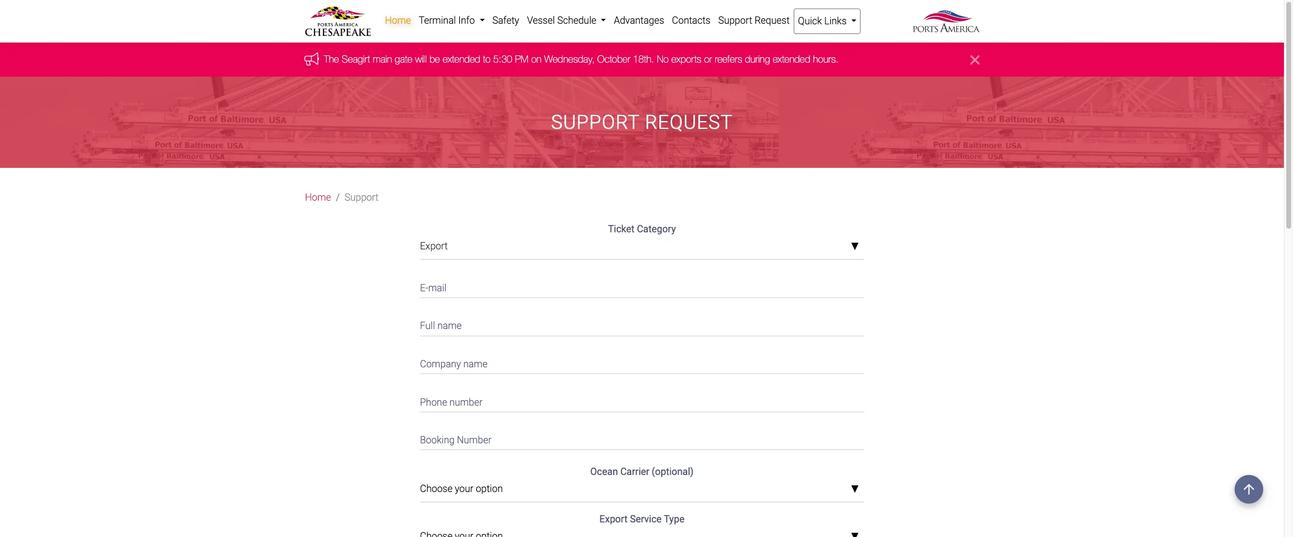 Task type: locate. For each thing, give the bounding box(es) containing it.
option
[[476, 483, 503, 495]]

full
[[420, 320, 435, 332]]

1 horizontal spatial home
[[385, 15, 411, 26]]

home
[[385, 15, 411, 26], [305, 192, 331, 203]]

request
[[755, 15, 790, 26], [645, 111, 733, 134]]

company
[[420, 358, 461, 370]]

go to top image
[[1235, 475, 1263, 504]]

export up e-mail
[[420, 241, 448, 252]]

2 horizontal spatial support
[[718, 15, 752, 26]]

full name
[[420, 320, 462, 332]]

1 horizontal spatial request
[[755, 15, 790, 26]]

1 vertical spatial name
[[463, 358, 488, 370]]

1 vertical spatial home
[[305, 192, 331, 203]]

0 horizontal spatial name
[[437, 320, 462, 332]]

pm
[[515, 54, 529, 65]]

type
[[664, 514, 685, 525]]

export for export
[[420, 241, 448, 252]]

1 extended from the left
[[443, 54, 480, 65]]

1 horizontal spatial home link
[[381, 9, 415, 33]]

extended left to
[[443, 54, 480, 65]]

home link
[[381, 9, 415, 33], [305, 191, 331, 205]]

1 horizontal spatial name
[[463, 358, 488, 370]]

hours.
[[813, 54, 839, 65]]

safety
[[492, 15, 519, 26]]

terminal info
[[419, 15, 477, 26]]

name right full
[[437, 320, 462, 332]]

phone
[[420, 396, 447, 408]]

1 vertical spatial home link
[[305, 191, 331, 205]]

support request
[[718, 15, 790, 26], [551, 111, 733, 134]]

▼
[[851, 242, 859, 252], [851, 485, 859, 494]]

1 horizontal spatial support
[[551, 111, 640, 134]]

export for export service type
[[600, 514, 628, 525]]

or
[[704, 54, 712, 65]]

2 ▼ from the top
[[851, 485, 859, 494]]

schedule
[[557, 15, 596, 26]]

0 horizontal spatial support
[[345, 192, 379, 203]]

e-
[[420, 282, 428, 294]]

0 vertical spatial name
[[437, 320, 462, 332]]

1 vertical spatial ▼
[[851, 485, 859, 494]]

2 vertical spatial support
[[345, 192, 379, 203]]

exports
[[671, 54, 701, 65]]

ocean carrier (optional)
[[590, 466, 694, 478]]

support
[[718, 15, 752, 26], [551, 111, 640, 134], [345, 192, 379, 203]]

reefers
[[715, 54, 742, 65]]

links
[[824, 15, 847, 27]]

0 vertical spatial home
[[385, 15, 411, 26]]

e-mail
[[420, 282, 447, 294]]

0 vertical spatial home link
[[381, 9, 415, 33]]

1 horizontal spatial export
[[600, 514, 628, 525]]

1 ▼ from the top
[[851, 242, 859, 252]]

0 vertical spatial ▼
[[851, 242, 859, 252]]

0 vertical spatial request
[[755, 15, 790, 26]]

name
[[437, 320, 462, 332], [463, 358, 488, 370]]

extended
[[443, 54, 480, 65], [773, 54, 810, 65]]

name for company name
[[463, 358, 488, 370]]

close image
[[971, 53, 980, 67]]

the
[[324, 54, 339, 65]]

carrier
[[620, 466, 649, 478]]

ticket category
[[608, 223, 676, 235]]

name right company
[[463, 358, 488, 370]]

october
[[597, 54, 630, 65]]

booking number
[[420, 434, 492, 446]]

on
[[531, 54, 542, 65]]

to
[[483, 54, 491, 65]]

0 vertical spatial export
[[420, 241, 448, 252]]

0 vertical spatial support
[[718, 15, 752, 26]]

1 vertical spatial export
[[600, 514, 628, 525]]

category
[[637, 223, 676, 235]]

home inside home link
[[385, 15, 411, 26]]

extended right during at top right
[[773, 54, 810, 65]]

0 horizontal spatial export
[[420, 241, 448, 252]]

1 horizontal spatial extended
[[773, 54, 810, 65]]

the seagirt main gate will be extended to 5:30 pm on wednesday, october 18th.  no exports or reefers during extended hours. alert
[[0, 43, 1284, 77]]

home for leftmost home link
[[305, 192, 331, 203]]

export left service
[[600, 514, 628, 525]]

0 horizontal spatial extended
[[443, 54, 480, 65]]

18th.
[[633, 54, 654, 65]]

0 horizontal spatial home
[[305, 192, 331, 203]]

export
[[420, 241, 448, 252], [600, 514, 628, 525]]

advantages
[[614, 15, 664, 26]]

0 vertical spatial support request
[[718, 15, 790, 26]]

seagirt
[[342, 54, 370, 65]]

ocean
[[590, 466, 618, 478]]

during
[[745, 54, 770, 65]]

0 horizontal spatial request
[[645, 111, 733, 134]]

home for topmost home link
[[385, 15, 411, 26]]

vessel schedule
[[527, 15, 599, 26]]

info
[[458, 15, 475, 26]]

service
[[630, 514, 662, 525]]

your
[[455, 483, 474, 495]]

1 vertical spatial support request
[[551, 111, 733, 134]]



Task type: vqa. For each thing, say whether or not it's contained in the screenshot.
'Request' to the bottom
yes



Task type: describe. For each thing, give the bounding box(es) containing it.
quick links link
[[794, 9, 861, 34]]

1 vertical spatial request
[[645, 111, 733, 134]]

2 extended from the left
[[773, 54, 810, 65]]

number
[[457, 434, 492, 446]]

contacts
[[672, 15, 711, 26]]

terminal info link
[[415, 9, 489, 33]]

number
[[450, 396, 483, 408]]

terminal
[[419, 15, 456, 26]]

contacts link
[[668, 9, 714, 33]]

▼ for choose your option
[[851, 485, 859, 494]]

be
[[430, 54, 440, 65]]

export service type
[[600, 514, 685, 525]]

quick
[[798, 15, 822, 27]]

support request inside support request link
[[718, 15, 790, 26]]

vessel schedule link
[[523, 9, 610, 33]]

the seagirt main gate will be extended to 5:30 pm on wednesday, october 18th.  no exports or reefers during extended hours. link
[[324, 54, 839, 65]]

no
[[657, 54, 669, 65]]

Full name text field
[[420, 313, 864, 336]]

bullhorn image
[[304, 52, 324, 66]]

mail
[[428, 282, 447, 294]]

Booking Number text field
[[420, 427, 864, 450]]

0 horizontal spatial home link
[[305, 191, 331, 205]]

support request link
[[714, 9, 794, 33]]

Company name text field
[[420, 351, 864, 374]]

will
[[415, 54, 427, 65]]

5:30
[[493, 54, 512, 65]]

quick links
[[798, 15, 849, 27]]

ticket
[[608, 223, 635, 235]]

company name
[[420, 358, 488, 370]]

1 vertical spatial support
[[551, 111, 640, 134]]

the seagirt main gate will be extended to 5:30 pm on wednesday, october 18th.  no exports or reefers during extended hours.
[[324, 54, 839, 65]]

wednesday,
[[544, 54, 595, 65]]

main
[[373, 54, 392, 65]]

safety link
[[489, 9, 523, 33]]

booking
[[420, 434, 455, 446]]

vessel
[[527, 15, 555, 26]]

phone number
[[420, 396, 483, 408]]

name for full name
[[437, 320, 462, 332]]

advantages link
[[610, 9, 668, 33]]

choose
[[420, 483, 453, 495]]

Phone number text field
[[420, 389, 864, 412]]

gate
[[395, 54, 412, 65]]

(optional)
[[652, 466, 694, 478]]

E-mail email field
[[420, 275, 864, 298]]

choose your option
[[420, 483, 503, 495]]

▼ for export
[[851, 242, 859, 252]]



